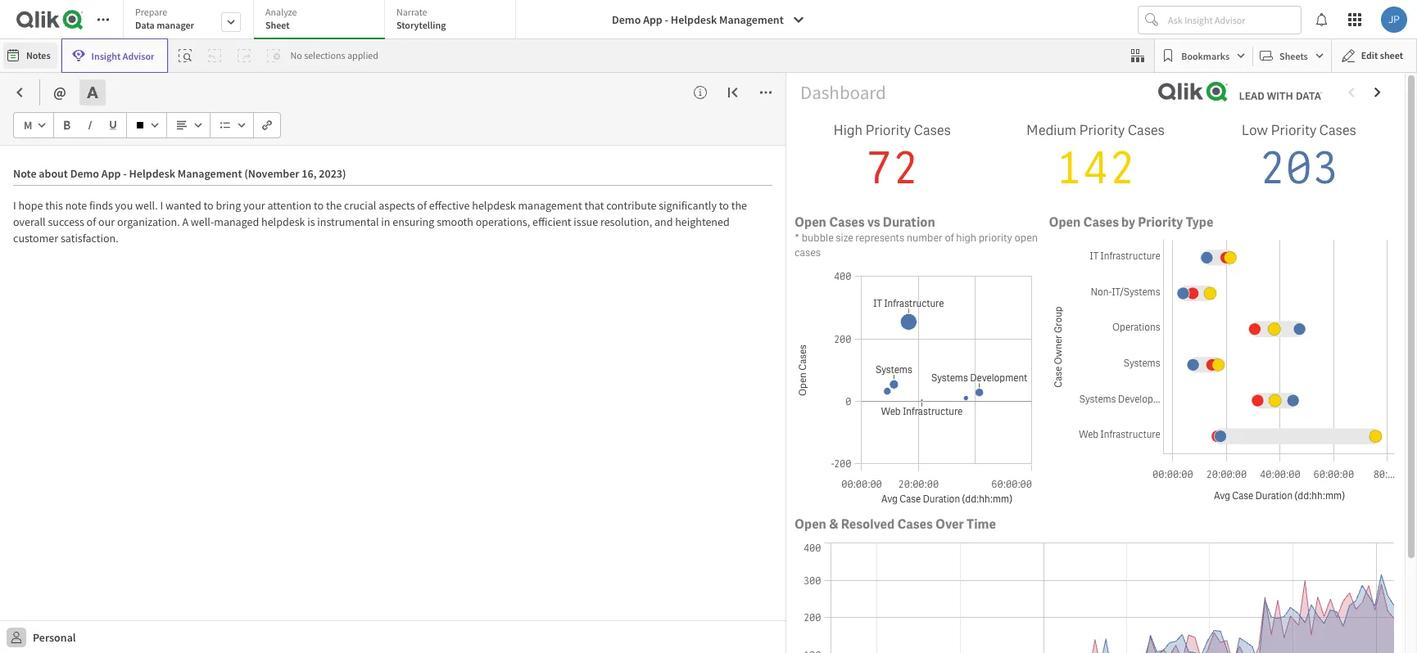 Task type: vqa. For each thing, say whether or not it's contained in the screenshot.
Open associated with Open & Resolved Cases Over Time
yes



Task type: locate. For each thing, give the bounding box(es) containing it.
ensuring
[[393, 215, 434, 229]]

in
[[381, 215, 390, 229]]

cases
[[914, 122, 951, 140], [1128, 122, 1165, 140], [1320, 122, 1357, 140], [829, 214, 865, 231], [1084, 214, 1119, 231], [897, 516, 933, 533]]

time
[[967, 516, 996, 533]]

issue
[[574, 215, 598, 229]]

1 vertical spatial helpdesk
[[261, 215, 305, 229]]

by
[[1122, 214, 1136, 231]]

priority
[[866, 122, 911, 140], [1079, 122, 1125, 140], [1271, 122, 1317, 140], [1138, 214, 1183, 231]]

of
[[417, 198, 427, 213], [87, 215, 96, 229], [945, 231, 954, 245]]

open for open cases vs duration * bubble size represents number of high priority open cases
[[795, 214, 827, 231]]

open & resolved cases over time
[[795, 516, 996, 533]]

1 horizontal spatial the
[[731, 198, 747, 213]]

well-
[[191, 215, 214, 229]]

collapse image
[[727, 86, 740, 99]]

2 horizontal spatial to
[[719, 198, 729, 213]]

demo app - helpdesk management
[[612, 12, 784, 27]]

high priority cases 72
[[834, 122, 951, 198]]

helpdesk down attention
[[261, 215, 305, 229]]

i
[[13, 198, 16, 213], [160, 198, 163, 213]]

open for open & resolved cases over time
[[795, 516, 827, 533]]

data
[[135, 19, 155, 31]]

the right significantly
[[731, 198, 747, 213]]

of up ensuring
[[417, 198, 427, 213]]

0 vertical spatial of
[[417, 198, 427, 213]]

personal
[[33, 630, 76, 645]]

overall
[[13, 215, 46, 229]]

0 horizontal spatial to
[[204, 198, 214, 213]]

of left high
[[945, 231, 954, 245]]

wanted
[[165, 198, 201, 213]]

priority right low
[[1271, 122, 1317, 140]]

0 horizontal spatial the
[[326, 198, 342, 213]]

1 i from the left
[[13, 198, 16, 213]]

0 horizontal spatial helpdesk
[[261, 215, 305, 229]]

organization.
[[117, 215, 180, 229]]

priority inside medium priority cases 142
[[1079, 122, 1125, 140]]

priority right high
[[866, 122, 911, 140]]

0 horizontal spatial i
[[13, 198, 16, 213]]

insight advisor button
[[61, 39, 168, 73]]

cases
[[795, 246, 821, 260]]

the up instrumental
[[326, 198, 342, 213]]

is
[[307, 215, 315, 229]]

this
[[45, 198, 63, 213]]

hope
[[18, 198, 43, 213]]

to up well-
[[204, 198, 214, 213]]

instrumental
[[317, 215, 379, 229]]

i hope this note finds you well. i wanted to bring your attention to the crucial aspects of effective helpdesk management that contribute significantly to the overall success of our organization. a well-managed helpdesk is instrumental in ensuring smooth operations, efficient issue resolution, and heightened customer satisfaction.
[[13, 198, 749, 246]]

edit sheet button
[[1331, 39, 1417, 73]]

priority right medium
[[1079, 122, 1125, 140]]

the
[[326, 198, 342, 213], [731, 198, 747, 213]]

open up cases
[[795, 214, 827, 231]]

no
[[290, 49, 302, 61]]

resolved
[[841, 516, 895, 533]]

back image
[[13, 86, 26, 99]]

of left our
[[87, 215, 96, 229]]

open right open
[[1049, 214, 1081, 231]]

narrate
[[397, 6, 427, 18]]

2 vertical spatial of
[[945, 231, 954, 245]]

0 horizontal spatial of
[[87, 215, 96, 229]]

helpdesk
[[671, 12, 717, 27]]

-
[[665, 12, 669, 27]]

open for open cases by priority type
[[1049, 214, 1081, 231]]

helpdesk up operations,
[[472, 198, 516, 213]]

1 horizontal spatial to
[[314, 198, 324, 213]]

1 to from the left
[[204, 198, 214, 213]]

tab list containing prepare
[[123, 0, 522, 41]]

1 horizontal spatial i
[[160, 198, 163, 213]]

bookmarks
[[1182, 50, 1230, 62]]

notes button
[[3, 43, 57, 69]]

open cases vs duration * bubble size represents number of high priority open cases
[[795, 214, 1038, 260]]

i right the well. on the left of page
[[160, 198, 163, 213]]

tab list
[[123, 0, 522, 41]]

to up 'is'
[[314, 198, 324, 213]]

2 horizontal spatial of
[[945, 231, 954, 245]]

open left the &
[[795, 516, 827, 533]]

type
[[1186, 214, 1214, 231]]

priority inside high priority cases 72
[[866, 122, 911, 140]]

to up heightened
[[719, 198, 729, 213]]

satisfaction.
[[61, 231, 119, 246]]

application
[[0, 0, 1417, 654]]

insight
[[91, 50, 121, 62]]

0 vertical spatial helpdesk
[[472, 198, 516, 213]]

storytelling
[[397, 19, 446, 31]]

resolution,
[[600, 215, 652, 229]]

toggle formatting element
[[79, 79, 112, 106]]

priority for 72
[[866, 122, 911, 140]]

cases inside medium priority cases 142
[[1128, 122, 1165, 140]]

medium
[[1027, 122, 1077, 140]]

priority inside low priority cases 203
[[1271, 122, 1317, 140]]

1 horizontal spatial of
[[417, 198, 427, 213]]

i left hope in the left of the page
[[13, 198, 16, 213]]

medium priority cases 142
[[1027, 122, 1165, 198]]

priority for 203
[[1271, 122, 1317, 140]]

selections tool image
[[1132, 49, 1145, 62]]

app
[[643, 12, 663, 27]]

our
[[98, 215, 115, 229]]

of inside open cases vs duration * bubble size represents number of high priority open cases
[[945, 231, 954, 245]]

customer
[[13, 231, 58, 246]]

open
[[795, 214, 827, 231], [1049, 214, 1081, 231], [795, 516, 827, 533]]

helpdesk
[[472, 198, 516, 213], [261, 215, 305, 229]]

@ button
[[47, 79, 73, 106]]

open inside open cases vs duration * bubble size represents number of high priority open cases
[[795, 214, 827, 231]]

next sheet: performance image
[[1371, 86, 1385, 99]]

effective
[[429, 198, 470, 213]]



Task type: describe. For each thing, give the bounding box(es) containing it.
prepare
[[135, 6, 167, 18]]

that
[[584, 198, 604, 213]]

managed
[[214, 215, 259, 229]]

and
[[655, 215, 673, 229]]

open
[[1015, 231, 1038, 245]]

priority for 142
[[1079, 122, 1125, 140]]

size
[[836, 231, 853, 245]]

sheets button
[[1257, 43, 1328, 69]]

james peterson image
[[1381, 7, 1408, 33]]

insight advisor
[[91, 50, 154, 62]]

cases inside high priority cases 72
[[914, 122, 951, 140]]

2 the from the left
[[731, 198, 747, 213]]

Note title text field
[[13, 159, 773, 186]]

cases inside open cases vs duration * bubble size represents number of high priority open cases
[[829, 214, 865, 231]]

open cases by priority type
[[1049, 214, 1214, 231]]

sheet
[[1380, 49, 1403, 61]]

operations,
[[476, 215, 530, 229]]

sheet
[[265, 19, 290, 31]]

application containing 72
[[0, 0, 1417, 654]]

edit sheet
[[1361, 49, 1403, 61]]

number
[[907, 231, 943, 245]]

well.
[[135, 198, 158, 213]]

*
[[795, 231, 800, 245]]

represents
[[856, 231, 905, 245]]

priority right by
[[1138, 214, 1183, 231]]

narrate storytelling
[[397, 6, 446, 31]]

smooth
[[437, 215, 473, 229]]

demo
[[612, 12, 641, 27]]

low
[[1242, 122, 1268, 140]]

tab list inside application
[[123, 0, 522, 41]]

bring
[[216, 198, 241, 213]]

insert link image
[[262, 120, 272, 130]]

attention
[[267, 198, 312, 213]]

significantly
[[659, 198, 717, 213]]

finds
[[89, 198, 113, 213]]

italic image
[[85, 120, 95, 130]]

bubble
[[802, 231, 834, 245]]

high
[[956, 231, 977, 245]]

priority
[[979, 231, 1012, 245]]

high
[[834, 122, 863, 140]]

vs
[[867, 214, 880, 231]]

a
[[182, 215, 188, 229]]

analyze sheet
[[265, 6, 297, 31]]

&
[[829, 516, 839, 533]]

demo app - helpdesk management button
[[602, 7, 815, 33]]

your
[[243, 198, 265, 213]]

underline image
[[108, 120, 118, 130]]

toggle formatting image
[[86, 86, 99, 99]]

3 to from the left
[[719, 198, 729, 213]]

manager
[[157, 19, 194, 31]]

72
[[866, 140, 919, 198]]

no selections applied
[[290, 49, 378, 61]]

note
[[65, 198, 87, 213]]

m
[[24, 118, 32, 133]]

over
[[936, 516, 964, 533]]

1 vertical spatial of
[[87, 215, 96, 229]]

management
[[719, 12, 784, 27]]

success
[[48, 215, 84, 229]]

you
[[115, 198, 133, 213]]

Ask Insight Advisor text field
[[1165, 7, 1301, 33]]

edit
[[1361, 49, 1378, 61]]

notes
[[26, 49, 50, 61]]

details image
[[694, 86, 707, 99]]

selections
[[304, 49, 345, 61]]

crucial
[[344, 198, 376, 213]]

efficient
[[532, 215, 572, 229]]

heightened
[[675, 215, 730, 229]]

sheets
[[1280, 50, 1308, 62]]

@
[[53, 83, 66, 102]]

1 horizontal spatial helpdesk
[[472, 198, 516, 213]]

prepare data manager
[[135, 6, 194, 31]]

smart search image
[[179, 49, 192, 62]]

203
[[1259, 140, 1339, 198]]

low priority cases 203
[[1242, 122, 1357, 198]]

analyze
[[265, 6, 297, 18]]

Note Body text field
[[13, 186, 773, 534]]

duration
[[883, 214, 936, 231]]

bold image
[[62, 120, 72, 130]]

142
[[1056, 140, 1136, 198]]

cases inside low priority cases 203
[[1320, 122, 1357, 140]]

2 to from the left
[[314, 198, 324, 213]]

m button
[[17, 112, 50, 138]]

1 the from the left
[[326, 198, 342, 213]]

applied
[[347, 49, 378, 61]]

contribute
[[606, 198, 657, 213]]

bookmarks button
[[1159, 43, 1249, 69]]

aspects
[[379, 198, 415, 213]]

management
[[518, 198, 582, 213]]

2 i from the left
[[160, 198, 163, 213]]



